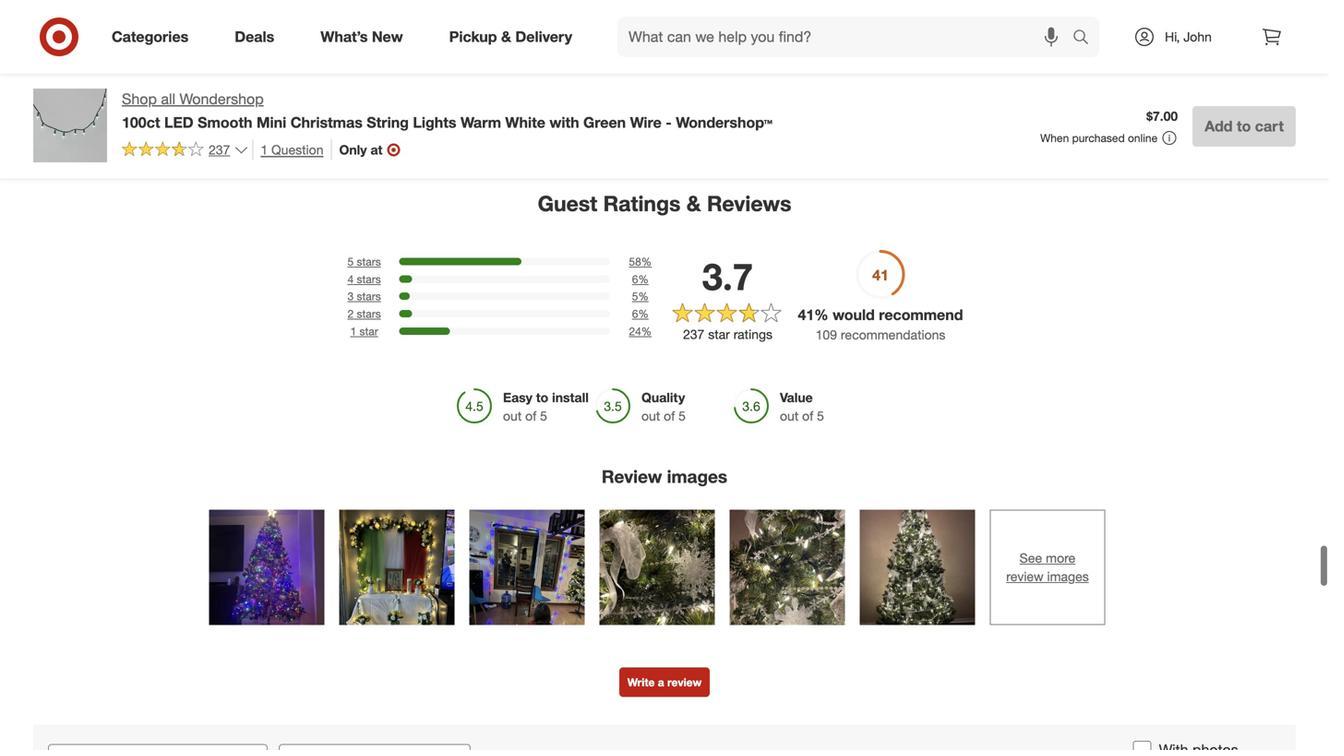 Task type: locate. For each thing, give the bounding box(es) containing it.
1 horizontal spatial black
[[460, 31, 493, 47]]

glass down compel on the right top
[[1285, 31, 1317, 47]]

to right add
[[1237, 117, 1251, 135]]

of down easy
[[525, 408, 537, 424]]

1 up beveled
[[110, 15, 117, 31]]

0 horizontal spatial 237
[[209, 141, 230, 158]]

With photos checkbox
[[1133, 741, 1152, 750]]

out down quality
[[642, 408, 660, 424]]

glass inside progress lighting cadence 1 - light wall light ,  black with clear water seeded glass shade
[[507, 47, 540, 64]]

wall for glass
[[1226, 15, 1250, 31]]

$7.00
[[1147, 108, 1178, 124]]

1 horizontal spatial dynamic
[[664, 0, 715, 15]]

lights inside "ge cync dynamic effect 5pk novelty tile lights sponsored"
[[705, 15, 740, 31]]

-
[[895, 0, 900, 15], [121, 15, 126, 31], [488, 15, 493, 31], [1185, 15, 1190, 31], [666, 113, 672, 131]]

ge inside ge cync dynamic effect 10pk novelty tile lights sponsored
[[233, 0, 250, 15]]

0 horizontal spatial black
[[137, 31, 169, 47]]

novelty right 10pk
[[265, 15, 308, 31]]

1 horizontal spatial out
[[642, 408, 660, 424]]

dynamic inside "ge cync dynamic effect 5pk novelty tile lights sponsored"
[[664, 0, 715, 15]]

2 tile from the left
[[681, 15, 702, 31]]

lighting for cadence
[[476, 0, 522, 15]]

effect inside ge cync dynamic effect 10pk novelty tile lights sponsored
[[342, 0, 375, 15]]

of down quality
[[664, 408, 675, 424]]

shade for progress lighting cadence 1 - light wall light ,  black with clear water seeded glass shade
[[421, 64, 458, 80]]

237 right 24 %
[[683, 326, 705, 342]]

review for see more review images
[[1006, 569, 1044, 585]]

progress inside progress lighting cadence 1 - light wall light ,  black with clear water seeded glass shade
[[421, 0, 472, 15]]

& right the ratings
[[687, 191, 701, 216]]

2 cync from the left
[[631, 0, 660, 15]]

of
[[525, 408, 537, 424], [664, 408, 675, 424], [802, 408, 813, 424]]

0 horizontal spatial lighting
[[99, 0, 145, 15]]

dynamic for 5pk
[[664, 0, 715, 15]]

0 horizontal spatial novelty
[[265, 15, 308, 31]]

2 horizontal spatial clear
[[1202, 31, 1232, 47]]

stars
[[357, 255, 381, 269], [357, 272, 381, 286], [357, 289, 381, 303], [357, 307, 381, 321]]

2 stars
[[348, 307, 381, 321]]

0 horizontal spatial progress
[[44, 0, 96, 15]]

2 horizontal spatial progress
[[1174, 0, 1225, 15]]

guest review image 6 of 12, zoom in image
[[860, 510, 975, 625]]

0 vertical spatial 6 %
[[632, 272, 649, 286]]

1 cync from the left
[[254, 0, 284, 15]]

lights
[[336, 15, 371, 31], [705, 15, 740, 31], [413, 113, 456, 131]]

1 question link
[[252, 139, 324, 160]]

review right a
[[667, 676, 702, 690]]

5 inside easy to install out of 5
[[540, 408, 547, 424]]

1 vertical spatial review
[[667, 676, 702, 690]]

shade inside progress lighting cadence 1 - light wall light ,  black with clear water seeded glass shade
[[421, 64, 458, 80]]

lighting inside progress lighting cadence 1 - light wall light ,  black with clear water seeded glass shade
[[476, 0, 522, 15]]

wall inside progress lighting compel 1 - light wall light ,  black with clear seeded glass shade
[[1226, 15, 1250, 31]]

0 horizontal spatial review
[[667, 676, 702, 690]]

stars for 5 stars
[[357, 255, 381, 269]]

effect up what's new
[[342, 0, 375, 15]]

to right easy
[[536, 389, 549, 406]]

progress lighting cadence 1 - light wall light ,  black with clear water seeded glass shade
[[421, 0, 554, 80]]

0 horizontal spatial lights
[[336, 15, 371, 31]]

1 ge from the left
[[233, 0, 250, 15]]

add to cart button
[[1193, 106, 1296, 147]]

0 vertical spatial 237
[[209, 141, 230, 158]]

2 horizontal spatial lights
[[705, 15, 740, 31]]

1 of from the left
[[525, 408, 537, 424]]

new
[[372, 28, 403, 46]]

effect
[[342, 0, 375, 15], [718, 0, 752, 15]]

0 horizontal spatial of
[[525, 408, 537, 424]]

2 horizontal spatial black
[[1293, 15, 1325, 31]]

image of 100ct led smooth mini christmas string lights warm white with green wire - wondershop™ image
[[33, 89, 107, 162]]

ratings
[[603, 191, 681, 216]]

2 horizontal spatial out
[[780, 408, 799, 424]]

pickup & delivery
[[449, 28, 572, 46]]

cync inside ge cync dynamic effect 10pk novelty tile lights sponsored
[[254, 0, 284, 15]]

% for 4 stars
[[638, 272, 649, 286]]

sponsored up "wondershop"
[[233, 31, 287, 45]]

tile
[[312, 15, 332, 31], [681, 15, 702, 31]]

0 horizontal spatial shade
[[44, 64, 82, 80]]

glass down categories on the top of page
[[156, 47, 189, 64]]

4
[[348, 272, 354, 286]]

6 % up the 5 %
[[632, 272, 649, 286]]

stars up 4 stars
[[357, 255, 381, 269]]

1 inside progress lighting cadence 1 - light wall light ,  black with clear water seeded glass shade
[[477, 15, 484, 31]]

star down 2 stars
[[360, 324, 378, 338]]

0 vertical spatial 6
[[632, 272, 638, 286]]

john
[[1184, 29, 1212, 45]]

shade down hi, john
[[1174, 47, 1211, 64]]

3 progress from the left
[[1174, 0, 1225, 15]]

% for 1 star
[[641, 324, 652, 338]]

clear
[[524, 31, 554, 47], [1202, 31, 1232, 47], [72, 47, 102, 64]]

images
[[667, 466, 727, 487], [1047, 569, 1089, 585]]

1 horizontal spatial wall
[[528, 15, 552, 31]]

0 vertical spatial images
[[667, 466, 727, 487]]

4 stars from the top
[[357, 307, 381, 321]]

237
[[209, 141, 230, 158], [683, 326, 705, 342]]

1 horizontal spatial of
[[664, 408, 675, 424]]

out inside quality out of 5
[[642, 408, 660, 424]]

1 left john
[[1174, 15, 1181, 31]]

clear for glass
[[524, 31, 554, 47]]

online
[[1128, 131, 1158, 145]]

- inside progress lighting cadence 1 - light wall light ,  black with clear water seeded glass shade
[[488, 15, 493, 31]]

sponsored up wire
[[609, 31, 664, 45]]

1 horizontal spatial effect
[[718, 0, 752, 15]]

1 horizontal spatial glass
[[507, 47, 540, 64]]

dynamic right 5pk
[[664, 0, 715, 15]]

1 horizontal spatial lighting
[[476, 0, 522, 15]]

1 right dark
[[885, 0, 892, 15]]

of down value
[[802, 408, 813, 424]]

black for compel
[[1293, 15, 1325, 31]]

effect inside "ge cync dynamic effect 5pk novelty tile lights sponsored"
[[718, 0, 752, 15]]

2 horizontal spatial of
[[802, 408, 813, 424]]

- inside progress lighting welbourne 1 - light wall light ,  textured black with clear beveled glass shade
[[121, 15, 126, 31]]

tile right deals link
[[312, 15, 332, 31]]

clear inside progress lighting cadence 1 - light wall light ,  black with clear water seeded glass shade
[[524, 31, 554, 47]]

1 inside progress lighting compel 1 - light wall light ,  black with clear seeded glass shade
[[1174, 15, 1181, 31]]

1 right cadence
[[477, 15, 484, 31]]

guest ratings & reviews
[[538, 191, 791, 216]]

dynamic
[[287, 0, 338, 15], [664, 0, 715, 15]]

dorado
[[838, 0, 881, 15]]

lighting inside progress lighting compel 1 - light wall light ,  black with clear seeded glass shade
[[1229, 0, 1275, 15]]

progress inside progress lighting welbourne 1 - light wall light ,  textured black with clear beveled glass shade
[[44, 0, 96, 15]]

seeded down compel on the right top
[[1236, 31, 1281, 47]]

237 down "smooth"
[[209, 141, 230, 158]]

what's new link
[[305, 17, 426, 57]]

1 vertical spatial 6
[[632, 307, 638, 321]]

3 wall from the left
[[1226, 15, 1250, 31]]

tile inside ge cync dynamic effect 10pk novelty tile lights sponsored
[[312, 15, 332, 31]]

light inside 'vaxcel dorado 1 - light sconce ,  dark bronze sponsored'
[[904, 0, 933, 15]]

1 6 from the top
[[632, 272, 638, 286]]

2 effect from the left
[[718, 0, 752, 15]]

seeded down pickup
[[458, 47, 504, 64]]

1 horizontal spatial images
[[1047, 569, 1089, 585]]

wall inside progress lighting cadence 1 - light wall light ,  black with clear water seeded glass shade
[[528, 15, 552, 31]]

1 horizontal spatial 237
[[683, 326, 705, 342]]

2 ge from the left
[[609, 0, 627, 15]]

237 for 237
[[209, 141, 230, 158]]

tile right 5pk
[[681, 15, 702, 31]]

58 %
[[629, 255, 652, 269]]

, inside progress lighting welbourne 1 - light wall light ,  textured black with clear beveled glass shade
[[77, 31, 80, 47]]

6 up 24
[[632, 307, 638, 321]]

1 effect from the left
[[342, 0, 375, 15]]

2 6 % from the top
[[632, 307, 649, 321]]

shade down the welbourne
[[44, 64, 82, 80]]

review for write a review
[[667, 676, 702, 690]]

5
[[348, 255, 354, 269], [632, 289, 638, 303], [540, 408, 547, 424], [679, 408, 686, 424], [817, 408, 824, 424]]

237 for 237 star ratings
[[683, 326, 705, 342]]

1 horizontal spatial clear
[[524, 31, 554, 47]]

1 wall from the left
[[162, 15, 186, 31]]

2 horizontal spatial wall
[[1226, 15, 1250, 31]]

lights inside shop all wondershop 100ct led smooth mini christmas string lights warm white with green wire - wondershop™
[[413, 113, 456, 131]]

delivery
[[515, 28, 572, 46]]

deals
[[235, 28, 274, 46]]

seeded inside progress lighting compel 1 - light wall light ,  black with clear seeded glass shade
[[1236, 31, 1281, 47]]

0 horizontal spatial seeded
[[458, 47, 504, 64]]

1 horizontal spatial to
[[1237, 117, 1251, 135]]

2 out from the left
[[642, 408, 660, 424]]

sponsored down vaxcel
[[798, 31, 852, 45]]

sponsored
[[986, 15, 1040, 29], [233, 31, 287, 45], [609, 31, 664, 45], [798, 31, 852, 45], [44, 47, 99, 61]]

wall
[[162, 15, 186, 31], [528, 15, 552, 31], [1226, 15, 1250, 31]]

lights inside ge cync dynamic effect 10pk novelty tile lights sponsored
[[336, 15, 371, 31]]

1 down 2
[[350, 324, 356, 338]]

glass for progress lighting welbourne 1 - light wall light ,  textured black with clear beveled glass shade
[[156, 47, 189, 64]]

6 %
[[632, 272, 649, 286], [632, 307, 649, 321]]

images down more
[[1047, 569, 1089, 585]]

3 stars
[[348, 289, 381, 303]]

dynamic up what's
[[287, 0, 338, 15]]

2 6 from the top
[[632, 307, 638, 321]]

lighting left compel on the right top
[[1229, 0, 1275, 15]]

with inside progress lighting compel 1 - light wall light ,  black with clear seeded glass shade
[[1174, 31, 1198, 47]]

black inside progress lighting compel 1 - light wall light ,  black with clear seeded glass shade
[[1293, 15, 1325, 31]]

lighting inside progress lighting welbourne 1 - light wall light ,  textured black with clear beveled glass shade
[[99, 0, 145, 15]]

review images
[[602, 466, 727, 487]]

search
[[1064, 30, 1109, 48]]

what's new
[[321, 28, 403, 46]]

24
[[629, 324, 641, 338]]

of inside value out of 5
[[802, 408, 813, 424]]

wall inside progress lighting welbourne 1 - light wall light ,  textured black with clear beveled glass shade
[[162, 15, 186, 31]]

novelty
[[265, 15, 308, 31], [634, 15, 678, 31]]

progress up pickup
[[421, 0, 472, 15]]

1 vertical spatial 237
[[683, 326, 705, 342]]

1 vertical spatial &
[[687, 191, 701, 216]]

0 horizontal spatial wall
[[162, 15, 186, 31]]

ge inside "ge cync dynamic effect 5pk novelty tile lights sponsored"
[[609, 0, 627, 15]]

out
[[503, 408, 522, 424], [642, 408, 660, 424], [780, 408, 799, 424]]

1 down mini
[[261, 142, 268, 158]]

clear inside progress lighting compel 1 - light wall light ,  black with clear seeded glass shade
[[1202, 31, 1232, 47]]

3 out from the left
[[780, 408, 799, 424]]

, inside progress lighting cadence 1 - light wall light ,  black with clear water seeded glass shade
[[453, 31, 457, 47]]

progress inside progress lighting compel 1 - light wall light ,  black with clear seeded glass shade
[[1174, 0, 1225, 15]]

wall for beveled
[[162, 15, 186, 31]]

progress lighting compel 1 - light wall light ,  black with clear seeded glass shade link
[[1174, 0, 1326, 64]]

ge
[[233, 0, 250, 15], [609, 0, 627, 15]]

1 horizontal spatial review
[[1006, 569, 1044, 585]]

6 down the 58
[[632, 272, 638, 286]]

lighting
[[99, 0, 145, 15], [476, 0, 522, 15], [1229, 0, 1275, 15]]

3 stars from the top
[[357, 289, 381, 303]]

- inside shop all wondershop 100ct led smooth mini christmas string lights warm white with green wire - wondershop™
[[666, 113, 672, 131]]

2 horizontal spatial lighting
[[1229, 0, 1275, 15]]

3 of from the left
[[802, 408, 813, 424]]

glass
[[1285, 31, 1317, 47], [156, 47, 189, 64], [507, 47, 540, 64]]

1 dynamic from the left
[[287, 0, 338, 15]]

5 inside quality out of 5
[[679, 408, 686, 424]]

a
[[658, 676, 664, 690]]

6 % for 4 stars
[[632, 272, 649, 286]]

2 progress from the left
[[421, 0, 472, 15]]

of inside quality out of 5
[[664, 408, 675, 424]]

dynamic for 10pk
[[287, 0, 338, 15]]

out down easy
[[503, 408, 522, 424]]

- inside progress lighting compel 1 - light wall light ,  black with clear seeded glass shade
[[1185, 15, 1190, 31]]

out inside value out of 5
[[780, 408, 799, 424]]

0 vertical spatial review
[[1006, 569, 1044, 585]]

0 horizontal spatial out
[[503, 408, 522, 424]]

vaxcel
[[798, 0, 835, 15]]

review down "see"
[[1006, 569, 1044, 585]]

welbourne
[[44, 15, 107, 31]]

0 horizontal spatial dynamic
[[287, 0, 338, 15]]

to for cart
[[1237, 117, 1251, 135]]

black
[[1293, 15, 1325, 31], [137, 31, 169, 47], [460, 31, 493, 47]]

6
[[632, 272, 638, 286], [632, 307, 638, 321]]

stars for 4 stars
[[357, 272, 381, 286]]

1 horizontal spatial novelty
[[634, 15, 678, 31]]

2 of from the left
[[664, 408, 675, 424]]

2 novelty from the left
[[634, 15, 678, 31]]

2 dynamic from the left
[[664, 0, 715, 15]]

hi,
[[1165, 29, 1180, 45]]

2 stars from the top
[[357, 272, 381, 286]]

2 wall from the left
[[528, 15, 552, 31]]

black inside progress lighting cadence 1 - light wall light ,  black with clear water seeded glass shade
[[460, 31, 493, 47]]

, for progress lighting welbourne 1 - light wall light ,  textured black with clear beveled glass shade
[[77, 31, 80, 47]]

progress lighting welbourne 1 - light wall light ,  textured black with clear beveled glass shade
[[44, 0, 189, 80]]

0 horizontal spatial clear
[[72, 47, 102, 64]]

light
[[904, 0, 933, 15], [130, 15, 158, 31], [496, 15, 525, 31], [1194, 15, 1222, 31], [1253, 15, 1282, 31], [44, 31, 73, 47], [421, 31, 450, 47]]

images right the "review"
[[667, 466, 727, 487]]

to inside add to cart button
[[1237, 117, 1251, 135]]

1 vertical spatial to
[[536, 389, 549, 406]]

sponsored left search button at the right top of the page
[[986, 15, 1040, 29]]

0 horizontal spatial to
[[536, 389, 549, 406]]

to
[[1237, 117, 1251, 135], [536, 389, 549, 406]]

to inside easy to install out of 5
[[536, 389, 549, 406]]

shade up shop all wondershop 100ct led smooth mini christmas string lights warm white with green wire - wondershop™
[[421, 64, 458, 80]]

guest review image 4 of 12, zoom in image
[[600, 510, 715, 625]]

wall for seeded
[[528, 15, 552, 31]]

, inside progress lighting compel 1 - light wall light ,  black with clear seeded glass shade
[[1286, 15, 1289, 31]]

progress up textured
[[44, 0, 96, 15]]

1 tile from the left
[[312, 15, 332, 31]]

1 horizontal spatial ge
[[609, 0, 627, 15]]

& right pickup
[[501, 28, 511, 46]]

0 horizontal spatial tile
[[312, 15, 332, 31]]

shade
[[1174, 47, 1211, 64], [44, 64, 82, 80], [421, 64, 458, 80]]

cync inside "ge cync dynamic effect 5pk novelty tile lights sponsored"
[[631, 0, 660, 15]]

2 lighting from the left
[[476, 0, 522, 15]]

1 horizontal spatial cync
[[631, 0, 660, 15]]

novelty inside ge cync dynamic effect 10pk novelty tile lights sponsored
[[265, 15, 308, 31]]

novelty inside "ge cync dynamic effect 5pk novelty tile lights sponsored"
[[634, 15, 678, 31]]

0 vertical spatial to
[[1237, 117, 1251, 135]]

black inside progress lighting welbourne 1 - light wall light ,  textured black with clear beveled glass shade
[[137, 31, 169, 47]]

clear for shade
[[1202, 31, 1232, 47]]

progress up john
[[1174, 0, 1225, 15]]

compel
[[1279, 0, 1324, 15]]

tile inside "ge cync dynamic effect 5pk novelty tile lights sponsored"
[[681, 15, 702, 31]]

led
[[164, 113, 194, 131]]

glass inside progress lighting welbourne 1 - light wall light ,  textured black with clear beveled glass shade
[[156, 47, 189, 64]]

&
[[501, 28, 511, 46], [687, 191, 701, 216]]

2 horizontal spatial shade
[[1174, 47, 1211, 64]]

1 6 % from the top
[[632, 272, 649, 286]]

seeded inside progress lighting cadence 1 - light wall light ,  black with clear water seeded glass shade
[[458, 47, 504, 64]]

1 horizontal spatial lights
[[413, 113, 456, 131]]

0 vertical spatial &
[[501, 28, 511, 46]]

out down value
[[780, 408, 799, 424]]

1 horizontal spatial shade
[[421, 64, 458, 80]]

review inside see more review images
[[1006, 569, 1044, 585]]

sponsored inside 'vaxcel dorado 1 - light sconce ,  dark bronze sponsored'
[[798, 31, 852, 45]]

lighting for compel
[[1229, 0, 1275, 15]]

,
[[845, 15, 849, 31], [1286, 15, 1289, 31], [77, 31, 80, 47], [453, 31, 457, 47]]

0 horizontal spatial glass
[[156, 47, 189, 64]]

beveled
[[106, 47, 153, 64]]

0 horizontal spatial cync
[[254, 0, 284, 15]]

stars down 5 stars
[[357, 272, 381, 286]]

1 horizontal spatial star
[[708, 326, 730, 342]]

2 horizontal spatial glass
[[1285, 31, 1317, 47]]

1 novelty from the left
[[265, 15, 308, 31]]

lighting up pickup & delivery
[[476, 0, 522, 15]]

1 horizontal spatial &
[[687, 191, 701, 216]]

ge cync dynamic effect 10pk novelty tile lights sponsored
[[233, 0, 375, 45]]

recommend
[[879, 306, 963, 324]]

star
[[360, 324, 378, 338], [708, 326, 730, 342]]

effect for ge cync dynamic effect 10pk novelty tile lights
[[342, 0, 375, 15]]

effect left vaxcel
[[718, 0, 752, 15]]

review
[[1006, 569, 1044, 585], [667, 676, 702, 690]]

shade inside progress lighting welbourne 1 - light wall light ,  textured black with clear beveled glass shade
[[44, 64, 82, 80]]

1 progress from the left
[[44, 0, 96, 15]]

guest review image 1 of 12, zoom in image
[[209, 510, 324, 625]]

1 vertical spatial 6 %
[[632, 307, 649, 321]]

1 horizontal spatial tile
[[681, 15, 702, 31]]

dynamic inside ge cync dynamic effect 10pk novelty tile lights sponsored
[[287, 0, 338, 15]]

1 stars from the top
[[357, 255, 381, 269]]

0 horizontal spatial ge
[[233, 0, 250, 15]]

- for progress lighting welbourne 1 - light wall light ,  textured black with clear beveled glass shade
[[121, 15, 126, 31]]

, for progress lighting compel 1 - light wall light ,  black with clear seeded glass shade
[[1286, 15, 1289, 31]]

6 % up 24 %
[[632, 307, 649, 321]]

seeded
[[1236, 31, 1281, 47], [458, 47, 504, 64]]

1 vertical spatial images
[[1047, 569, 1089, 585]]

1 horizontal spatial progress
[[421, 0, 472, 15]]

star left the ratings
[[708, 326, 730, 342]]

0 horizontal spatial effect
[[342, 0, 375, 15]]

novelty right 5pk
[[634, 15, 678, 31]]

wondershop
[[180, 90, 264, 108]]

glass down pickup & delivery
[[507, 47, 540, 64]]

1 out from the left
[[503, 408, 522, 424]]

1 horizontal spatial seeded
[[1236, 31, 1281, 47]]

cync
[[254, 0, 284, 15], [631, 0, 660, 15]]

with
[[496, 31, 520, 47], [1174, 31, 1198, 47], [44, 47, 68, 64], [550, 113, 579, 131]]

stars down 3 stars
[[357, 307, 381, 321]]

1 lighting from the left
[[99, 0, 145, 15]]

guest review image 3 of 12, zoom in image
[[469, 510, 585, 625]]

of inside easy to install out of 5
[[525, 408, 537, 424]]

3 lighting from the left
[[1229, 0, 1275, 15]]

0 horizontal spatial star
[[360, 324, 378, 338]]

stars up 2 stars
[[357, 289, 381, 303]]

lighting up textured
[[99, 0, 145, 15]]

install
[[552, 389, 589, 406]]



Task type: describe. For each thing, give the bounding box(es) containing it.
2
[[348, 307, 354, 321]]

warm
[[461, 113, 501, 131]]

sconce
[[798, 15, 842, 31]]

What can we help you find? suggestions appear below search field
[[618, 17, 1077, 57]]

progress for progress lighting cadence 1 - light wall light ,  black with clear water seeded glass shade
[[421, 0, 472, 15]]

41 % would recommend 109 recommendations
[[798, 306, 963, 343]]

% for 2 stars
[[638, 307, 649, 321]]

shade inside progress lighting compel 1 - light wall light ,  black with clear seeded glass shade
[[1174, 47, 1211, 64]]

out inside easy to install out of 5
[[503, 408, 522, 424]]

ge for 5pk
[[609, 0, 627, 15]]

all
[[161, 90, 175, 108]]

hi, john
[[1165, 29, 1212, 45]]

glass inside progress lighting compel 1 - light wall light ,  black with clear seeded glass shade
[[1285, 31, 1317, 47]]

star for 1
[[360, 324, 378, 338]]

value out of 5
[[780, 389, 824, 424]]

sponsored down the welbourne
[[44, 47, 99, 61]]

% for 3 stars
[[638, 289, 649, 303]]

value
[[780, 389, 813, 406]]

write a review
[[627, 676, 702, 690]]

textured
[[84, 31, 133, 47]]

add to cart
[[1205, 117, 1284, 135]]

categories
[[112, 28, 189, 46]]

purchased
[[1072, 131, 1125, 145]]

effect for ge cync dynamic effect 5pk novelty tile lights
[[718, 0, 752, 15]]

stars for 2 stars
[[357, 307, 381, 321]]

recommendations
[[841, 327, 946, 343]]

tile for ge cync dynamic effect 5pk novelty tile lights
[[681, 15, 702, 31]]

reviews
[[707, 191, 791, 216]]

, inside 'vaxcel dorado 1 - light sconce ,  dark bronze sponsored'
[[845, 15, 849, 31]]

wire
[[630, 113, 662, 131]]

deals link
[[219, 17, 297, 57]]

6 % for 2 stars
[[632, 307, 649, 321]]

pickup
[[449, 28, 497, 46]]

progress for progress lighting compel 1 - light wall light ,  black with clear seeded glass shade
[[1174, 0, 1225, 15]]

100ct
[[122, 113, 160, 131]]

clear inside progress lighting welbourne 1 - light wall light ,  textured black with clear beveled glass shade
[[72, 47, 102, 64]]

sponsored inside "ge cync dynamic effect 5pk novelty tile lights sponsored"
[[609, 31, 664, 45]]

pickup & delivery link
[[434, 17, 595, 57]]

10pk
[[233, 15, 261, 31]]

58
[[629, 255, 641, 269]]

ge for 10pk
[[233, 0, 250, 15]]

shop
[[122, 90, 157, 108]]

vaxcel dorado 1 - light sconce ,  dark bronze sponsored
[[798, 0, 933, 45]]

1 inside progress lighting welbourne 1 - light wall light ,  textured black with clear beveled glass shade
[[110, 15, 117, 31]]

smooth
[[198, 113, 253, 131]]

easy to install out of 5
[[503, 389, 589, 424]]

cadence
[[421, 15, 473, 31]]

41
[[798, 306, 814, 324]]

5 inside value out of 5
[[817, 408, 824, 424]]

- for progress lighting cadence 1 - light wall light ,  black with clear water seeded glass shade
[[488, 15, 493, 31]]

to for install
[[536, 389, 549, 406]]

categories link
[[96, 17, 212, 57]]

stars for 3 stars
[[357, 289, 381, 303]]

237 star ratings
[[683, 326, 773, 342]]

guest review image 5 of 12, zoom in image
[[730, 510, 845, 625]]

- for progress lighting compel 1 - light wall light ,  black with clear seeded glass shade
[[1185, 15, 1190, 31]]

with inside progress lighting cadence 1 - light wall light ,  black with clear water seeded glass shade
[[496, 31, 520, 47]]

out for value out of 5
[[780, 408, 799, 424]]

at
[[371, 141, 383, 158]]

5 %
[[632, 289, 649, 303]]

- inside 'vaxcel dorado 1 - light sconce ,  dark bronze sponsored'
[[895, 0, 900, 15]]

4 stars
[[348, 272, 381, 286]]

tile for ge cync dynamic effect 10pk novelty tile lights
[[312, 15, 332, 31]]

quality
[[642, 389, 685, 406]]

shade for progress lighting welbourne 1 - light wall light ,  textured black with clear beveled glass shade
[[44, 64, 82, 80]]

109
[[816, 327, 837, 343]]

dark
[[852, 15, 879, 31]]

ratings
[[734, 326, 773, 342]]

add
[[1205, 117, 1233, 135]]

string
[[367, 113, 409, 131]]

green
[[583, 113, 626, 131]]

3.7
[[702, 254, 754, 299]]

cync for 10pk
[[254, 0, 284, 15]]

with inside progress lighting welbourne 1 - light wall light ,  textured black with clear beveled glass shade
[[44, 47, 68, 64]]

only
[[339, 141, 367, 158]]

see
[[1020, 550, 1042, 566]]

easy
[[503, 389, 533, 406]]

progress lighting cadence 1 - light wall light ,  black with clear water seeded glass shade link
[[421, 0, 572, 80]]

cart
[[1255, 117, 1284, 135]]

novelty for 10pk
[[265, 15, 308, 31]]

6 for 4 stars
[[632, 272, 638, 286]]

lights for ge cync dynamic effect 5pk novelty tile lights
[[705, 15, 740, 31]]

christmas
[[290, 113, 363, 131]]

guest review image 2 of 12, zoom in image
[[339, 510, 455, 625]]

progress lighting compel 1 - light wall light ,  black with clear seeded glass shade
[[1174, 0, 1325, 64]]

1 star
[[350, 324, 378, 338]]

images inside see more review images
[[1047, 569, 1089, 585]]

0 horizontal spatial images
[[667, 466, 727, 487]]

% inside 41 % would recommend 109 recommendations
[[814, 306, 829, 324]]

5pk
[[609, 15, 631, 31]]

bronze
[[883, 15, 924, 31]]

1 question
[[261, 142, 324, 158]]

out for quality out of 5
[[642, 408, 660, 424]]

more
[[1046, 550, 1076, 566]]

lighting for welbourne
[[99, 0, 145, 15]]

see more review images
[[1006, 550, 1089, 585]]

novelty for 5pk
[[634, 15, 678, 31]]

would
[[833, 306, 875, 324]]

white
[[505, 113, 545, 131]]

of for value out of 5
[[802, 408, 813, 424]]

24 %
[[629, 324, 652, 338]]

ge cync dynamic effect 5pk novelty tile lights sponsored
[[609, 0, 752, 45]]

lights for ge cync dynamic effect 10pk novelty tile lights
[[336, 15, 371, 31]]

what's
[[321, 28, 368, 46]]

write
[[627, 676, 655, 690]]

search button
[[1064, 17, 1109, 61]]

progress for progress lighting welbourne 1 - light wall light ,  textured black with clear beveled glass shade
[[44, 0, 96, 15]]

, for progress lighting cadence 1 - light wall light ,  black with clear water seeded glass shade
[[453, 31, 457, 47]]

237 link
[[122, 139, 249, 162]]

question
[[271, 142, 324, 158]]

5 stars
[[348, 255, 381, 269]]

shop all wondershop 100ct led smooth mini christmas string lights warm white with green wire - wondershop™
[[122, 90, 773, 131]]

0 horizontal spatial &
[[501, 28, 511, 46]]

cync for 5pk
[[631, 0, 660, 15]]

sponsored inside ge cync dynamic effect 10pk novelty tile lights sponsored
[[233, 31, 287, 45]]

black for cadence
[[460, 31, 493, 47]]

1 inside 'vaxcel dorado 1 - light sconce ,  dark bronze sponsored'
[[885, 0, 892, 15]]

review
[[602, 466, 662, 487]]

6 for 2 stars
[[632, 307, 638, 321]]

only at
[[339, 141, 383, 158]]

glass for progress lighting cadence 1 - light wall light ,  black with clear water seeded glass shade
[[507, 47, 540, 64]]

when purchased online
[[1040, 131, 1158, 145]]

with inside shop all wondershop 100ct led smooth mini christmas string lights warm white with green wire - wondershop™
[[550, 113, 579, 131]]

star for 237
[[708, 326, 730, 342]]

of for quality out of 5
[[664, 408, 675, 424]]

see more review images button
[[990, 510, 1105, 625]]

sponsored link
[[986, 0, 1137, 29]]

3
[[348, 289, 354, 303]]

% for 5 stars
[[641, 255, 652, 269]]

when
[[1040, 131, 1069, 145]]



Task type: vqa. For each thing, say whether or not it's contained in the screenshot.
leftmost out
yes



